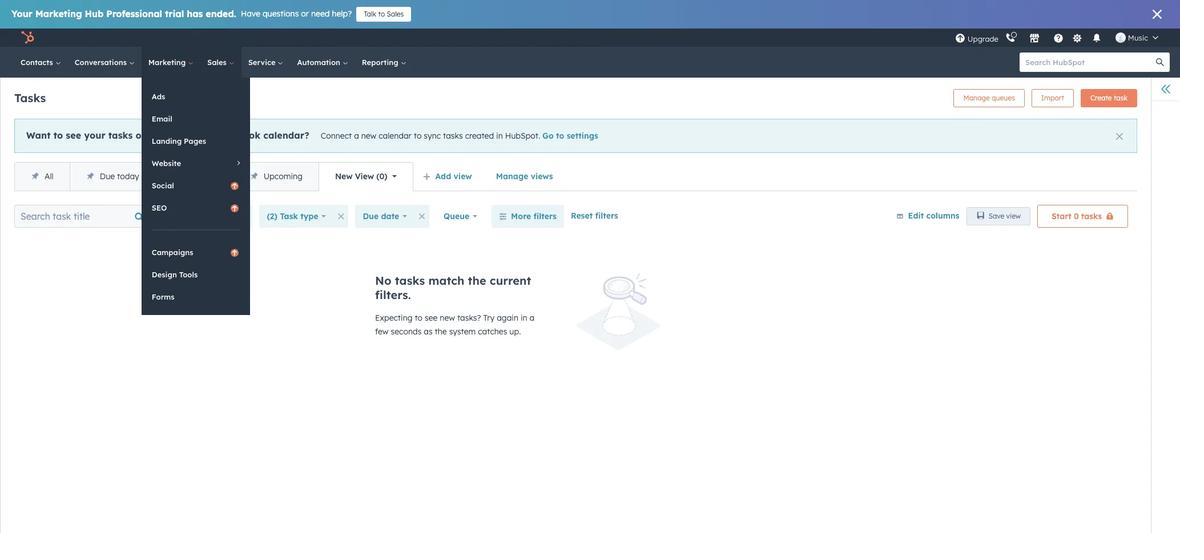 Task type: locate. For each thing, give the bounding box(es) containing it.
more
[[511, 211, 531, 222]]

or inside alert
[[211, 130, 221, 141]]

upgrade
[[968, 34, 999, 43]]

0 vertical spatial see
[[66, 130, 81, 141]]

0 horizontal spatial or
[[211, 130, 221, 141]]

0 inside navigation
[[380, 171, 385, 182]]

1 vertical spatial view
[[1007, 212, 1022, 221]]

1 vertical spatial manage
[[496, 171, 529, 182]]

go
[[543, 131, 554, 141]]

due left today
[[100, 171, 115, 182]]

sales up ads link
[[207, 58, 229, 67]]

to up seconds
[[415, 313, 423, 323]]

as
[[424, 327, 433, 337]]

see inside want to see your tasks on your google or outlook calendar? alert
[[66, 130, 81, 141]]

tasks
[[14, 91, 46, 105]]

calling icon button
[[1001, 30, 1021, 45]]

due
[[100, 171, 115, 182], [363, 211, 379, 222]]

Search HubSpot search field
[[1020, 53, 1160, 72]]

1 your from the left
[[84, 130, 106, 141]]

your
[[84, 130, 106, 141], [150, 130, 172, 141]]

reset filters
[[571, 211, 619, 221]]

reporting
[[362, 58, 401, 67]]

views
[[531, 171, 553, 182]]

landing pages link
[[142, 130, 250, 152]]

manage for manage views
[[496, 171, 529, 182]]

new
[[335, 171, 353, 182]]

1 horizontal spatial in
[[521, 313, 528, 323]]

sales right the talk
[[387, 10, 404, 18]]

(2)
[[267, 211, 278, 222]]

ads link
[[142, 86, 250, 107]]

0 horizontal spatial the
[[435, 327, 447, 337]]

google
[[175, 130, 208, 141]]

in inside want to see your tasks on your google or outlook calendar? alert
[[497, 131, 503, 141]]

view right save
[[1007, 212, 1022, 221]]

to for expecting
[[415, 313, 423, 323]]

0 horizontal spatial sales
[[207, 58, 229, 67]]

upcoming link
[[233, 163, 319, 191]]

go to settings link
[[543, 131, 599, 141]]

1 horizontal spatial a
[[530, 313, 535, 323]]

0 vertical spatial the
[[468, 274, 487, 288]]

marketing left hub
[[35, 8, 82, 19]]

up.
[[510, 327, 521, 337]]

your down email
[[150, 130, 172, 141]]

hubspot image
[[21, 31, 34, 45]]

a right "connect"
[[354, 131, 359, 141]]

1 vertical spatial sales
[[207, 58, 229, 67]]

1 vertical spatial see
[[425, 313, 438, 323]]

few
[[375, 327, 389, 337]]

manage left queues
[[964, 94, 991, 102]]

1 horizontal spatial manage
[[964, 94, 991, 102]]

trial
[[165, 8, 184, 19]]

calendar?
[[264, 130, 310, 141]]

(1) assignee
[[174, 211, 223, 222]]

manage for manage queues
[[964, 94, 991, 102]]

a right again
[[530, 313, 535, 323]]

1 horizontal spatial see
[[425, 313, 438, 323]]

due inside 'link'
[[100, 171, 115, 182]]

filters inside button
[[596, 211, 619, 221]]

need
[[311, 9, 330, 19]]

1 horizontal spatial 0
[[1075, 211, 1080, 222]]

1 horizontal spatial due
[[363, 211, 379, 222]]

0 horizontal spatial due
[[100, 171, 115, 182]]

seo
[[152, 203, 167, 213]]

new
[[362, 131, 377, 141], [440, 313, 455, 323]]

tasks right no
[[395, 274, 425, 288]]

0 vertical spatial a
[[354, 131, 359, 141]]

0 horizontal spatial new
[[362, 131, 377, 141]]

1 vertical spatial due
[[363, 211, 379, 222]]

filters right more
[[534, 211, 557, 222]]

email
[[152, 114, 172, 123]]

add view
[[436, 171, 472, 182]]

tasks right sync
[[443, 131, 463, 141]]

to inside expecting to see new tasks? try again in a few seconds as the system catches up.
[[415, 313, 423, 323]]

or right pages
[[211, 130, 221, 141]]

0 horizontal spatial in
[[497, 131, 503, 141]]

all
[[45, 171, 54, 182]]

due left date
[[363, 211, 379, 222]]

0 vertical spatial 0
[[380, 171, 385, 182]]

start 0 tasks button
[[1038, 205, 1129, 228]]

search image
[[1157, 58, 1165, 66]]

navigation
[[14, 162, 413, 191]]

talk to sales button
[[357, 7, 412, 22]]

no tasks match the current filters.
[[375, 274, 532, 302]]

menu
[[955, 29, 1167, 47]]

1 horizontal spatial the
[[468, 274, 487, 288]]

manage queues
[[964, 94, 1016, 102]]

1 horizontal spatial your
[[150, 130, 172, 141]]

on
[[136, 130, 147, 141]]

1 vertical spatial new
[[440, 313, 455, 323]]

create task
[[1091, 94, 1128, 102]]

1 vertical spatial or
[[211, 130, 221, 141]]

help button
[[1049, 29, 1069, 47]]

in up the up.
[[521, 313, 528, 323]]

0 vertical spatial marketing
[[35, 8, 82, 19]]

the right as
[[435, 327, 447, 337]]

due for due date
[[363, 211, 379, 222]]

filters right the reset
[[596, 211, 619, 221]]

new up system
[[440, 313, 455, 323]]

to right the talk
[[379, 10, 385, 18]]

(1) assignee button
[[167, 205, 238, 228]]

1 horizontal spatial or
[[301, 9, 309, 19]]

1 horizontal spatial view
[[1007, 212, 1022, 221]]

date
[[381, 211, 400, 222]]

1 vertical spatial 0
[[1075, 211, 1080, 222]]

0 horizontal spatial filters
[[534, 211, 557, 222]]

marketing
[[35, 8, 82, 19], [148, 58, 188, 67]]

music
[[1129, 33, 1149, 42]]

to inside button
[[379, 10, 385, 18]]

due date button
[[356, 205, 415, 228]]

view for save view
[[1007, 212, 1022, 221]]

edit columns
[[909, 211, 960, 221]]

new left calendar
[[362, 131, 377, 141]]

0 right start
[[1075, 211, 1080, 222]]

0 vertical spatial new
[[362, 131, 377, 141]]

in right created
[[497, 131, 503, 141]]

again
[[497, 313, 519, 323]]

manage inside the tasks banner
[[964, 94, 991, 102]]

0 horizontal spatial 0
[[380, 171, 385, 182]]

0 vertical spatial view
[[454, 171, 472, 182]]

view inside button
[[1007, 212, 1022, 221]]

system
[[449, 327, 476, 337]]

outlook
[[224, 130, 261, 141]]

marketing up ads
[[148, 58, 188, 67]]

0 vertical spatial due
[[100, 171, 115, 182]]

settings
[[567, 131, 599, 141]]

type
[[301, 211, 319, 222]]

manage views
[[496, 171, 553, 182]]

see for new
[[425, 313, 438, 323]]

1 horizontal spatial marketing
[[148, 58, 188, 67]]

0 right 'view' on the top of the page
[[380, 171, 385, 182]]

(
[[377, 171, 380, 182]]

1 horizontal spatial filters
[[596, 211, 619, 221]]

in inside expecting to see new tasks? try again in a few seconds as the system catches up.
[[521, 313, 528, 323]]

to for talk
[[379, 10, 385, 18]]

queue
[[444, 211, 470, 222]]

hubspot link
[[14, 31, 43, 45]]

0 vertical spatial in
[[497, 131, 503, 141]]

match
[[429, 274, 465, 288]]

save
[[989, 212, 1005, 221]]

see
[[66, 130, 81, 141], [425, 313, 438, 323]]

1 horizontal spatial new
[[440, 313, 455, 323]]

your up due today 'link'
[[84, 130, 106, 141]]

view inside 'popup button'
[[454, 171, 472, 182]]

due inside popup button
[[363, 211, 379, 222]]

want to see your tasks on your google or outlook calendar?
[[26, 130, 310, 141]]

0 horizontal spatial manage
[[496, 171, 529, 182]]

see up as
[[425, 313, 438, 323]]

notifications button
[[1088, 29, 1107, 47]]

to right want
[[54, 130, 63, 141]]

filters
[[596, 211, 619, 221], [534, 211, 557, 222]]

marketplaces button
[[1023, 29, 1047, 47]]

seconds
[[391, 327, 422, 337]]

0 vertical spatial manage
[[964, 94, 991, 102]]

1 horizontal spatial sales
[[387, 10, 404, 18]]

1 vertical spatial in
[[521, 313, 528, 323]]

0 vertical spatial or
[[301, 9, 309, 19]]

tasks right start
[[1082, 211, 1103, 222]]

contacts link
[[14, 47, 68, 78]]

0 horizontal spatial view
[[454, 171, 472, 182]]

see right want
[[66, 130, 81, 141]]

automation
[[297, 58, 343, 67]]

view right add
[[454, 171, 472, 182]]

sales inside button
[[387, 10, 404, 18]]

hub
[[85, 8, 104, 19]]

0 horizontal spatial see
[[66, 130, 81, 141]]

0 horizontal spatial a
[[354, 131, 359, 141]]

manage
[[964, 94, 991, 102], [496, 171, 529, 182]]

talk
[[364, 10, 377, 18]]

service
[[248, 58, 278, 67]]

connect
[[321, 131, 352, 141]]

close image
[[1117, 133, 1124, 140]]

navigation containing all
[[14, 162, 413, 191]]

0 vertical spatial sales
[[387, 10, 404, 18]]

today
[[117, 171, 139, 182]]

1 vertical spatial the
[[435, 327, 447, 337]]

tasks inside start 0 tasks button
[[1082, 211, 1103, 222]]

or left need
[[301, 9, 309, 19]]

the right match
[[468, 274, 487, 288]]

manage left views
[[496, 171, 529, 182]]

task
[[280, 211, 298, 222]]

see inside expecting to see new tasks? try again in a few seconds as the system catches up.
[[425, 313, 438, 323]]

reset
[[571, 211, 593, 221]]

)
[[385, 171, 388, 182]]

1 vertical spatial a
[[530, 313, 535, 323]]

0 horizontal spatial your
[[84, 130, 106, 141]]

filters.
[[375, 288, 411, 302]]



Task type: describe. For each thing, give the bounding box(es) containing it.
calling icon image
[[1006, 33, 1016, 43]]

automation link
[[290, 47, 355, 78]]

edit
[[909, 211, 925, 221]]

filters for more filters
[[534, 211, 557, 222]]

website link
[[142, 153, 250, 174]]

want
[[26, 130, 51, 141]]

reset filters button
[[571, 205, 619, 221]]

new inside want to see your tasks on your google or outlook calendar? alert
[[362, 131, 377, 141]]

created
[[465, 131, 494, 141]]

tools
[[179, 270, 198, 279]]

conversations
[[75, 58, 129, 67]]

marketing menu
[[142, 78, 250, 315]]

0 horizontal spatial marketing
[[35, 8, 82, 19]]

tasks?
[[458, 313, 481, 323]]

current
[[490, 274, 532, 288]]

(2) task type
[[267, 211, 319, 222]]

calendar
[[379, 131, 412, 141]]

greg robinson image
[[1116, 33, 1127, 43]]

hubspot.
[[505, 131, 541, 141]]

due date
[[363, 211, 400, 222]]

expecting to see new tasks? try again in a few seconds as the system catches up.
[[375, 313, 535, 337]]

0 inside button
[[1075, 211, 1080, 222]]

tasks banner
[[14, 86, 1138, 107]]

questions
[[263, 9, 299, 19]]

manage views link
[[489, 165, 561, 188]]

create task link
[[1082, 89, 1138, 107]]

settings image
[[1073, 33, 1083, 44]]

menu containing music
[[955, 29, 1167, 47]]

landing pages
[[152, 137, 206, 146]]

notifications image
[[1092, 34, 1103, 44]]

due today link
[[70, 163, 155, 191]]

create
[[1091, 94, 1113, 102]]

start
[[1052, 211, 1072, 222]]

social link
[[142, 175, 250, 197]]

connect a new calendar to sync tasks created in hubspot. go to settings
[[321, 131, 599, 141]]

settings link
[[1071, 32, 1085, 44]]

the inside expecting to see new tasks? try again in a few seconds as the system catches up.
[[435, 327, 447, 337]]

queues
[[993, 94, 1016, 102]]

new inside expecting to see new tasks? try again in a few seconds as the system catches up.
[[440, 313, 455, 323]]

design tools
[[152, 270, 198, 279]]

import
[[1042, 94, 1065, 102]]

queue button
[[437, 205, 485, 228]]

sync
[[424, 131, 441, 141]]

service link
[[242, 47, 290, 78]]

design
[[152, 270, 177, 279]]

start 0 tasks
[[1052, 211, 1103, 222]]

add
[[436, 171, 451, 182]]

no
[[375, 274, 392, 288]]

to left sync
[[414, 131, 422, 141]]

forms link
[[142, 286, 250, 308]]

professional
[[106, 8, 162, 19]]

to right go
[[557, 131, 565, 141]]

conversations link
[[68, 47, 142, 78]]

Search task title search field
[[14, 205, 153, 228]]

view
[[355, 171, 374, 182]]

save view button
[[967, 207, 1031, 226]]

your
[[11, 8, 32, 19]]

import link
[[1032, 89, 1075, 107]]

design tools link
[[142, 264, 250, 286]]

see for your
[[66, 130, 81, 141]]

marketplaces image
[[1030, 34, 1040, 44]]

edit columns button
[[897, 209, 960, 224]]

sales link
[[201, 47, 242, 78]]

tasks inside 'no tasks match the current filters.'
[[395, 274, 425, 288]]

campaigns
[[152, 248, 193, 257]]

all link
[[15, 163, 70, 191]]

a inside expecting to see new tasks? try again in a few seconds as the system catches up.
[[530, 313, 535, 323]]

or inside your marketing hub professional trial has ended. have questions or need help?
[[301, 9, 309, 19]]

tasks left on
[[108, 130, 133, 141]]

2 your from the left
[[150, 130, 172, 141]]

view for add view
[[454, 171, 472, 182]]

upgrade image
[[956, 33, 966, 44]]

has
[[187, 8, 203, 19]]

seo link
[[142, 197, 250, 219]]

manage queues link
[[954, 89, 1025, 107]]

due today
[[100, 171, 139, 182]]

contacts
[[21, 58, 55, 67]]

add view button
[[416, 165, 482, 188]]

your marketing hub professional trial has ended. have questions or need help?
[[11, 8, 352, 19]]

marketing link
[[142, 47, 201, 78]]

new view ( 0 )
[[335, 171, 388, 182]]

close image
[[1154, 10, 1163, 19]]

want to see your tasks on your google or outlook calendar? alert
[[14, 119, 1138, 153]]

ended.
[[206, 8, 236, 19]]

music button
[[1109, 29, 1166, 47]]

search button
[[1151, 53, 1171, 72]]

have
[[241, 9, 261, 19]]

1 vertical spatial marketing
[[148, 58, 188, 67]]

(2) task type button
[[260, 205, 334, 228]]

a inside alert
[[354, 131, 359, 141]]

talk to sales
[[364, 10, 404, 18]]

the inside 'no tasks match the current filters.'
[[468, 274, 487, 288]]

to for want
[[54, 130, 63, 141]]

campaigns link
[[142, 242, 250, 263]]

columns
[[927, 211, 960, 221]]

help?
[[332, 9, 352, 19]]

save view
[[989, 212, 1022, 221]]

help image
[[1054, 34, 1064, 44]]

due for due today
[[100, 171, 115, 182]]

filters for reset filters
[[596, 211, 619, 221]]

assignee
[[187, 211, 223, 222]]



Task type: vqa. For each thing, say whether or not it's contained in the screenshot.
'Security' link on the left bottom
no



